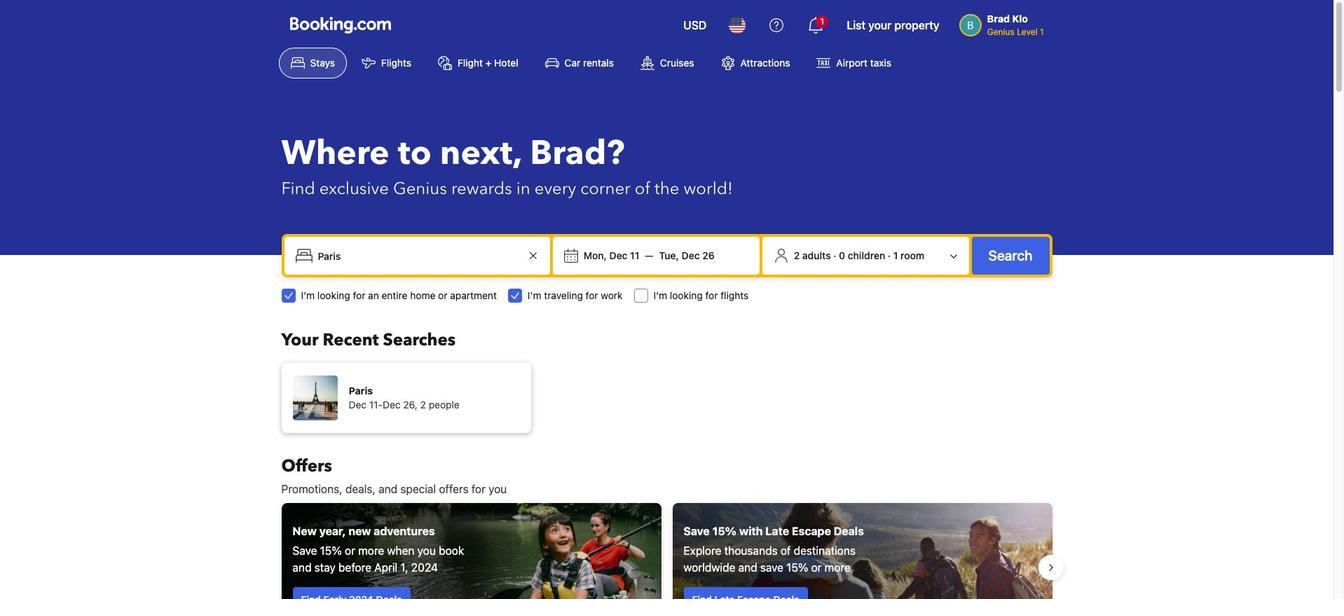 Task type: describe. For each thing, give the bounding box(es) containing it.
+
[[485, 57, 492, 69]]

entire
[[382, 289, 408, 301]]

find
[[281, 177, 315, 200]]

genius inside brad klo genius level 1
[[987, 27, 1015, 37]]

11
[[630, 249, 639, 261]]

new
[[293, 525, 317, 537]]

list your property link
[[838, 8, 948, 42]]

mon, dec 11 button
[[578, 243, 645, 268]]

usd
[[683, 19, 707, 32]]

deals,
[[345, 483, 376, 495]]

list
[[847, 19, 866, 32]]

every
[[534, 177, 576, 200]]

stay
[[314, 561, 336, 574]]

children
[[848, 249, 885, 261]]

car rentals link
[[533, 48, 626, 78]]

save inside the save 15% with late escape deals explore thousands of destinations worldwide and save 15% or more
[[684, 525, 710, 537]]

2 inside paris dec 11-dec 26, 2 people
[[420, 399, 426, 411]]

work
[[601, 289, 623, 301]]

paris dec 11-dec 26, 2 people
[[349, 385, 460, 411]]

explore
[[684, 545, 721, 557]]

next,
[[440, 130, 522, 177]]

for inside offers promotions, deals, and special offers for you
[[471, 483, 486, 495]]

airport taxis link
[[805, 48, 903, 78]]

recent
[[323, 329, 379, 352]]

attractions
[[740, 57, 790, 69]]

tue, dec 26 button
[[653, 243, 720, 268]]

an
[[368, 289, 379, 301]]

i'm traveling for work
[[528, 289, 623, 301]]

2 inside dropdown button
[[794, 249, 800, 261]]

i'm for i'm looking for an entire home or apartment
[[301, 289, 315, 301]]

new
[[349, 525, 371, 537]]

more inside the save 15% with late escape deals explore thousands of destinations worldwide and save 15% or more
[[825, 561, 851, 574]]

year,
[[319, 525, 346, 537]]

home
[[410, 289, 435, 301]]

adventures
[[374, 525, 435, 537]]

dec left 26,
[[383, 399, 401, 411]]

to
[[398, 130, 432, 177]]

attractions link
[[709, 48, 802, 78]]

airport taxis
[[836, 57, 891, 69]]

1 horizontal spatial 1
[[893, 249, 898, 261]]

26
[[702, 249, 715, 261]]

promotions,
[[281, 483, 342, 495]]

a young girl and woman kayak on a river image
[[281, 503, 661, 599]]

car
[[565, 57, 580, 69]]

11-
[[369, 399, 383, 411]]

1 horizontal spatial 15%
[[712, 525, 737, 537]]

your recent searches
[[281, 329, 456, 352]]

26,
[[403, 399, 418, 411]]

paris
[[349, 385, 373, 397]]

exclusive
[[319, 177, 389, 200]]

usd button
[[675, 8, 715, 42]]

worldwide
[[684, 561, 735, 574]]

when
[[387, 545, 414, 557]]

apartment
[[450, 289, 497, 301]]

flights
[[721, 289, 749, 301]]

2 · from the left
[[888, 249, 891, 261]]

1,
[[400, 561, 408, 574]]

list your property
[[847, 19, 940, 32]]

or for more
[[345, 545, 355, 557]]

save
[[760, 561, 784, 574]]

klo
[[1012, 13, 1028, 25]]

traveling
[[544, 289, 583, 301]]

world!
[[684, 177, 733, 200]]

rentals
[[583, 57, 614, 69]]

car rentals
[[565, 57, 614, 69]]

15% inside new year, new adventures save 15% or more when you book and stay before april 1, 2024
[[320, 545, 342, 557]]

level
[[1017, 27, 1038, 37]]

your
[[868, 19, 892, 32]]

thousands
[[724, 545, 778, 557]]

brad klo genius level 1
[[987, 13, 1044, 37]]

dec down paris at left
[[349, 399, 367, 411]]

with
[[739, 525, 763, 537]]

for for flights
[[705, 289, 718, 301]]

more inside new year, new adventures save 15% or more when you book and stay before april 1, 2024
[[358, 545, 384, 557]]

i'm
[[653, 289, 667, 301]]

stays
[[310, 57, 335, 69]]

your account menu brad klo genius level 1 element
[[959, 6, 1049, 39]]

flights link
[[350, 48, 423, 78]]



Task type: locate. For each thing, give the bounding box(es) containing it.
people
[[429, 399, 460, 411]]

you inside offers promotions, deals, and special offers for you
[[488, 483, 507, 495]]

2 left the adults
[[794, 249, 800, 261]]

tue,
[[659, 249, 679, 261]]

1 horizontal spatial i'm
[[528, 289, 541, 301]]

and down thousands
[[738, 561, 757, 574]]

1 horizontal spatial and
[[378, 483, 397, 495]]

hotel
[[494, 57, 518, 69]]

0 vertical spatial genius
[[987, 27, 1015, 37]]

1 vertical spatial genius
[[393, 177, 447, 200]]

15% up stay
[[320, 545, 342, 557]]

you right the offers
[[488, 483, 507, 495]]

2 horizontal spatial and
[[738, 561, 757, 574]]

1 vertical spatial 15%
[[320, 545, 342, 557]]

your
[[281, 329, 319, 352]]

15% left with
[[712, 525, 737, 537]]

save inside new year, new adventures save 15% or more when you book and stay before april 1, 2024
[[293, 545, 317, 557]]

1 horizontal spatial of
[[781, 545, 791, 557]]

0 horizontal spatial of
[[635, 177, 650, 200]]

2 horizontal spatial 15%
[[786, 561, 808, 574]]

the
[[655, 177, 679, 200]]

2 adults · 0 children · 1 room
[[794, 249, 925, 261]]

0 vertical spatial or
[[438, 289, 447, 301]]

booking.com image
[[290, 17, 391, 34]]

1 button
[[799, 8, 833, 42]]

or inside the save 15% with late escape deals explore thousands of destinations worldwide and save 15% or more
[[811, 561, 822, 574]]

for left work in the left of the page
[[586, 289, 598, 301]]

0 vertical spatial 2
[[794, 249, 800, 261]]

i'm for i'm traveling for work
[[528, 289, 541, 301]]

where
[[281, 130, 389, 177]]

for right the offers
[[471, 483, 486, 495]]

deals
[[834, 525, 864, 537]]

more up the april
[[358, 545, 384, 557]]

you inside new year, new adventures save 15% or more when you book and stay before april 1, 2024
[[417, 545, 436, 557]]

for left flights on the right of page
[[705, 289, 718, 301]]

—
[[645, 249, 653, 261]]

and
[[378, 483, 397, 495], [293, 561, 312, 574], [738, 561, 757, 574]]

and for or
[[293, 561, 312, 574]]

1
[[820, 16, 824, 27], [1040, 27, 1044, 37], [893, 249, 898, 261]]

book
[[439, 545, 464, 557]]

save up explore on the right of the page
[[684, 525, 710, 537]]

late
[[765, 525, 789, 537]]

genius down to
[[393, 177, 447, 200]]

i'm looking for an entire home or apartment
[[301, 289, 497, 301]]

airport
[[836, 57, 868, 69]]

0 vertical spatial save
[[684, 525, 710, 537]]

or up the before
[[345, 545, 355, 557]]

0 horizontal spatial you
[[417, 545, 436, 557]]

2 horizontal spatial 1
[[1040, 27, 1044, 37]]

1 vertical spatial or
[[345, 545, 355, 557]]

0 horizontal spatial save
[[293, 545, 317, 557]]

save down "new"
[[293, 545, 317, 557]]

where to next, brad? find exclusive genius rewards in every corner of the world!
[[281, 130, 733, 200]]

of
[[635, 177, 650, 200], [781, 545, 791, 557]]

looking for i'm
[[317, 289, 350, 301]]

i'm
[[301, 289, 315, 301], [528, 289, 541, 301]]

0 horizontal spatial or
[[345, 545, 355, 557]]

2 right 26,
[[420, 399, 426, 411]]

1 looking from the left
[[317, 289, 350, 301]]

Where are you going? field
[[312, 243, 525, 268]]

0 horizontal spatial i'm
[[301, 289, 315, 301]]

0 horizontal spatial 2
[[420, 399, 426, 411]]

of inside the save 15% with late escape deals explore thousands of destinations worldwide and save 15% or more
[[781, 545, 791, 557]]

room
[[901, 249, 925, 261]]

flight + hotel link
[[426, 48, 530, 78]]

i'm left traveling
[[528, 289, 541, 301]]

1 horizontal spatial you
[[488, 483, 507, 495]]

0 horizontal spatial 1
[[820, 16, 824, 27]]

1 horizontal spatial 2
[[794, 249, 800, 261]]

region containing new year, new adventures
[[270, 498, 1063, 599]]

1 horizontal spatial more
[[825, 561, 851, 574]]

you
[[488, 483, 507, 495], [417, 545, 436, 557]]

1 horizontal spatial ·
[[888, 249, 891, 261]]

of inside where to next, brad? find exclusive genius rewards in every corner of the world!
[[635, 177, 650, 200]]

offers
[[439, 483, 469, 495]]

flight
[[458, 57, 483, 69]]

2 vertical spatial 15%
[[786, 561, 808, 574]]

mon,
[[584, 249, 607, 261]]

1 vertical spatial 2
[[420, 399, 426, 411]]

1 horizontal spatial save
[[684, 525, 710, 537]]

0 vertical spatial 15%
[[712, 525, 737, 537]]

1 horizontal spatial genius
[[987, 27, 1015, 37]]

of left the
[[635, 177, 650, 200]]

offers
[[281, 455, 332, 478]]

taxis
[[870, 57, 891, 69]]

for for an
[[353, 289, 365, 301]]

and inside offers promotions, deals, and special offers for you
[[378, 483, 397, 495]]

1 vertical spatial of
[[781, 545, 791, 557]]

looking left "an"
[[317, 289, 350, 301]]

i'm looking for flights
[[653, 289, 749, 301]]

2024
[[411, 561, 438, 574]]

or right home
[[438, 289, 447, 301]]

special
[[400, 483, 436, 495]]

save
[[684, 525, 710, 537], [293, 545, 317, 557]]

2 adults · 0 children · 1 room button
[[768, 242, 963, 269]]

and inside the save 15% with late escape deals explore thousands of destinations worldwide and save 15% or more
[[738, 561, 757, 574]]

· right children
[[888, 249, 891, 261]]

rewards
[[451, 177, 512, 200]]

more down the destinations
[[825, 561, 851, 574]]

1 horizontal spatial or
[[438, 289, 447, 301]]

0 horizontal spatial looking
[[317, 289, 350, 301]]

0 vertical spatial you
[[488, 483, 507, 495]]

new year, new adventures save 15% or more when you book and stay before april 1, 2024
[[293, 525, 464, 574]]

save 15% with late escape deals explore thousands of destinations worldwide and save 15% or more
[[684, 525, 864, 574]]

2 looking from the left
[[670, 289, 703, 301]]

1 left room
[[893, 249, 898, 261]]

property
[[894, 19, 940, 32]]

searches
[[383, 329, 456, 352]]

15% right save
[[786, 561, 808, 574]]

or inside new year, new adventures save 15% or more when you book and stay before april 1, 2024
[[345, 545, 355, 557]]

2 i'm from the left
[[528, 289, 541, 301]]

1 vertical spatial save
[[293, 545, 317, 557]]

or
[[438, 289, 447, 301], [345, 545, 355, 557], [811, 561, 822, 574]]

1 · from the left
[[833, 249, 836, 261]]

stays link
[[279, 48, 347, 78]]

0
[[839, 249, 845, 261]]

corner
[[580, 177, 631, 200]]

dec
[[609, 249, 628, 261], [682, 249, 700, 261], [349, 399, 367, 411], [383, 399, 401, 411]]

brad
[[987, 13, 1010, 25]]

1 vertical spatial you
[[417, 545, 436, 557]]

in
[[516, 177, 530, 200]]

group of friends hiking in the mountains on a sunny day image
[[672, 503, 1052, 599]]

search
[[988, 247, 1033, 263]]

genius inside where to next, brad? find exclusive genius rewards in every corner of the world!
[[393, 177, 447, 200]]

i'm up your
[[301, 289, 315, 301]]

0 horizontal spatial 15%
[[320, 545, 342, 557]]

2 vertical spatial or
[[811, 561, 822, 574]]

looking right i'm at the left
[[670, 289, 703, 301]]

2 horizontal spatial or
[[811, 561, 822, 574]]

offers promotions, deals, and special offers for you
[[281, 455, 507, 495]]

region
[[270, 498, 1063, 599]]

cruises link
[[629, 48, 706, 78]]

mon, dec 11 — tue, dec 26
[[584, 249, 715, 261]]

and inside new year, new adventures save 15% or more when you book and stay before april 1, 2024
[[293, 561, 312, 574]]

0 horizontal spatial more
[[358, 545, 384, 557]]

1 vertical spatial more
[[825, 561, 851, 574]]

of down late
[[781, 545, 791, 557]]

0 horizontal spatial genius
[[393, 177, 447, 200]]

0 horizontal spatial ·
[[833, 249, 836, 261]]

15%
[[712, 525, 737, 537], [320, 545, 342, 557], [786, 561, 808, 574]]

flights
[[381, 57, 411, 69]]

genius down brad
[[987, 27, 1015, 37]]

1 inside brad klo genius level 1
[[1040, 27, 1044, 37]]

cruises
[[660, 57, 694, 69]]

0 horizontal spatial and
[[293, 561, 312, 574]]

april
[[374, 561, 398, 574]]

flight + hotel
[[458, 57, 518, 69]]

and right deals, on the bottom of the page
[[378, 483, 397, 495]]

2
[[794, 249, 800, 261], [420, 399, 426, 411]]

dec left 11
[[609, 249, 628, 261]]

or down the destinations
[[811, 561, 822, 574]]

1 right level
[[1040, 27, 1044, 37]]

adults
[[802, 249, 831, 261]]

and left stay
[[293, 561, 312, 574]]

· left 0
[[833, 249, 836, 261]]

you up the 2024
[[417, 545, 436, 557]]

dec left the 26
[[682, 249, 700, 261]]

looking for i'm
[[670, 289, 703, 301]]

search button
[[972, 237, 1049, 275]]

for for work
[[586, 289, 598, 301]]

0 vertical spatial of
[[635, 177, 650, 200]]

looking
[[317, 289, 350, 301], [670, 289, 703, 301]]

1 left list at the right top
[[820, 16, 824, 27]]

0 vertical spatial more
[[358, 545, 384, 557]]

or for apartment
[[438, 289, 447, 301]]

1 i'm from the left
[[301, 289, 315, 301]]

1 horizontal spatial looking
[[670, 289, 703, 301]]

and for explore
[[738, 561, 757, 574]]

for left "an"
[[353, 289, 365, 301]]

before
[[338, 561, 371, 574]]

escape
[[792, 525, 831, 537]]



Task type: vqa. For each thing, say whether or not it's contained in the screenshot.
OF within Save 15% with Late Escape Deals Explore thousands of destinations worldwide and save 15% or more
yes



